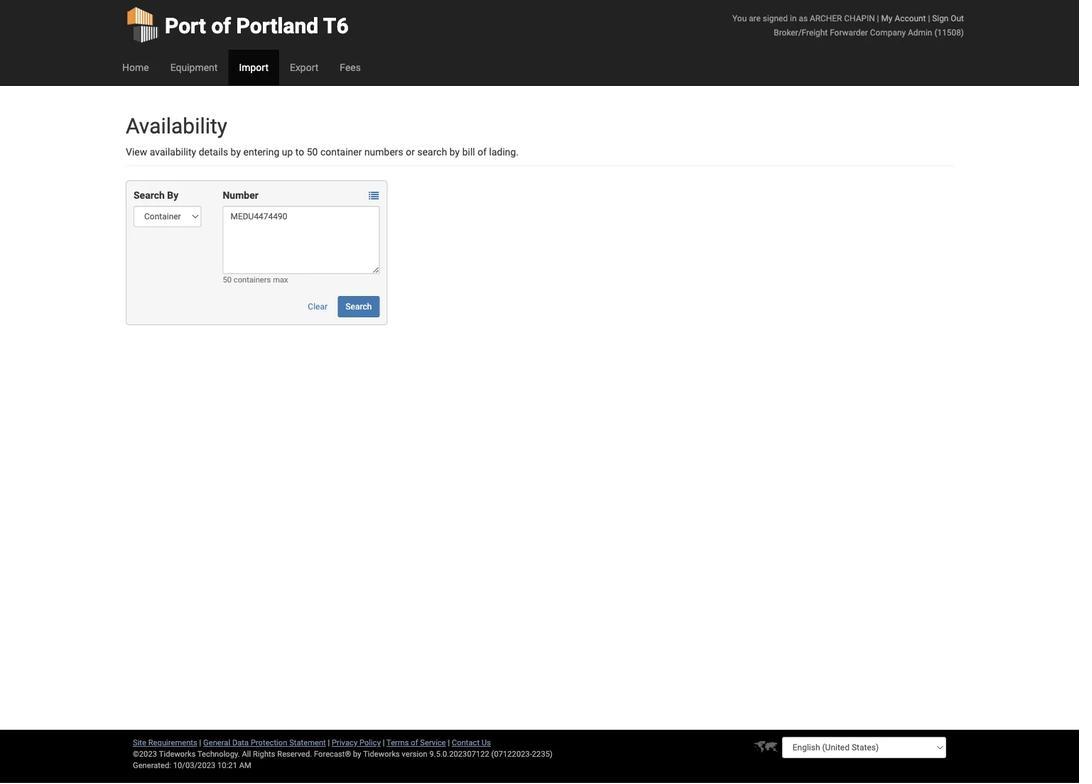 Task type: vqa. For each thing, say whether or not it's contained in the screenshot.
"TO" on the left of page
yes



Task type: locate. For each thing, give the bounding box(es) containing it.
port of portland t6 link
[[126, 0, 349, 50]]

50 left the containers
[[223, 275, 232, 285]]

1 horizontal spatial search
[[346, 302, 372, 312]]

requirements
[[148, 739, 197, 748]]

export
[[290, 61, 319, 73]]

forwarder
[[830, 27, 868, 37]]

1 horizontal spatial 50
[[307, 146, 318, 158]]

0 horizontal spatial search
[[134, 189, 165, 201]]

of
[[211, 13, 231, 38], [478, 146, 487, 158], [411, 739, 418, 748]]

port of portland t6
[[165, 13, 349, 38]]

generated:
[[133, 761, 171, 771]]

out
[[951, 13, 964, 23]]

50 right to on the left of page
[[307, 146, 318, 158]]

export button
[[279, 50, 329, 85]]

view availability details by entering up to 50 container numbers or search by bill of lading.
[[126, 146, 519, 158]]

tideworks
[[363, 750, 400, 759]]

admin
[[908, 27, 933, 37]]

search right clear
[[346, 302, 372, 312]]

general data protection statement link
[[203, 739, 326, 748]]

by down privacy policy link
[[353, 750, 361, 759]]

chapin
[[844, 13, 875, 23]]

privacy
[[332, 739, 358, 748]]

in
[[790, 13, 797, 23]]

site requirements | general data protection statement | privacy policy | terms of service | contact us ©2023 tideworks technology. all rights reserved. forecast® by tideworks version 9.5.0.202307122 (07122023-2235) generated: 10/03/2023 10:21 am
[[133, 739, 553, 771]]

1 vertical spatial search
[[346, 302, 372, 312]]

50
[[307, 146, 318, 158], [223, 275, 232, 285]]

equipment button
[[160, 50, 228, 85]]

by left 'bill'
[[450, 146, 460, 158]]

statement
[[289, 739, 326, 748]]

signed
[[763, 13, 788, 23]]

search button
[[338, 296, 380, 318]]

terms
[[387, 739, 409, 748]]

2 horizontal spatial by
[[450, 146, 460, 158]]

1 horizontal spatial of
[[411, 739, 418, 748]]

search by
[[134, 189, 179, 201]]

search left by
[[134, 189, 165, 201]]

number
[[223, 189, 259, 201]]

by
[[231, 146, 241, 158], [450, 146, 460, 158], [353, 750, 361, 759]]

of right the port on the top of the page
[[211, 13, 231, 38]]

by inside site requirements | general data protection statement | privacy policy | terms of service | contact us ©2023 tideworks technology. all rights reserved. forecast® by tideworks version 9.5.0.202307122 (07122023-2235) generated: 10/03/2023 10:21 am
[[353, 750, 361, 759]]

sign out link
[[932, 13, 964, 23]]

to
[[295, 146, 304, 158]]

broker/freight
[[774, 27, 828, 37]]

Number text field
[[223, 206, 380, 274]]

you are signed in as archer chapin | my account | sign out broker/freight forwarder company admin (11508)
[[733, 13, 964, 37]]

0 vertical spatial search
[[134, 189, 165, 201]]

policy
[[360, 739, 381, 748]]

search for search
[[346, 302, 372, 312]]

version
[[402, 750, 428, 759]]

lading.
[[489, 146, 519, 158]]

0 vertical spatial of
[[211, 13, 231, 38]]

2 horizontal spatial of
[[478, 146, 487, 158]]

1 vertical spatial of
[[478, 146, 487, 158]]

1 vertical spatial 50
[[223, 275, 232, 285]]

home button
[[112, 50, 160, 85]]

of right 'bill'
[[478, 146, 487, 158]]

max
[[273, 275, 288, 285]]

search inside search button
[[346, 302, 372, 312]]

as
[[799, 13, 808, 23]]

2 vertical spatial of
[[411, 739, 418, 748]]

bill
[[462, 146, 475, 158]]

availability
[[150, 146, 196, 158]]

fees button
[[329, 50, 372, 85]]

| up 9.5.0.202307122
[[448, 739, 450, 748]]

service
[[420, 739, 446, 748]]

availability
[[126, 113, 227, 139]]

| left sign
[[928, 13, 930, 23]]

1 horizontal spatial by
[[353, 750, 361, 759]]

terms of service link
[[387, 739, 446, 748]]

by right the details
[[231, 146, 241, 158]]

or
[[406, 146, 415, 158]]

0 horizontal spatial 50
[[223, 275, 232, 285]]

are
[[749, 13, 761, 23]]

all
[[242, 750, 251, 759]]

archer
[[810, 13, 842, 23]]

search
[[134, 189, 165, 201], [346, 302, 372, 312]]

of up the version
[[411, 739, 418, 748]]

technology.
[[198, 750, 240, 759]]

|
[[877, 13, 879, 23], [928, 13, 930, 23], [199, 739, 201, 748], [328, 739, 330, 748], [383, 739, 385, 748], [448, 739, 450, 748]]



Task type: describe. For each thing, give the bounding box(es) containing it.
contact
[[452, 739, 480, 748]]

clear
[[308, 302, 328, 312]]

you
[[733, 13, 747, 23]]

site
[[133, 739, 146, 748]]

home
[[122, 61, 149, 73]]

search for search by
[[134, 189, 165, 201]]

search
[[417, 146, 447, 158]]

| up forecast®
[[328, 739, 330, 748]]

50 containers max
[[223, 275, 288, 285]]

0 horizontal spatial by
[[231, 146, 241, 158]]

portland
[[236, 13, 319, 38]]

| left my
[[877, 13, 879, 23]]

| left the general in the bottom of the page
[[199, 739, 201, 748]]

view
[[126, 146, 147, 158]]

my account link
[[881, 13, 926, 23]]

general
[[203, 739, 230, 748]]

©2023 tideworks
[[133, 750, 196, 759]]

by
[[167, 189, 179, 201]]

protection
[[251, 739, 287, 748]]

equipment
[[170, 61, 218, 73]]

privacy policy link
[[332, 739, 381, 748]]

my
[[881, 13, 893, 23]]

data
[[232, 739, 249, 748]]

us
[[482, 739, 491, 748]]

0 horizontal spatial of
[[211, 13, 231, 38]]

import button
[[228, 50, 279, 85]]

site requirements link
[[133, 739, 197, 748]]

(11508)
[[935, 27, 964, 37]]

company
[[870, 27, 906, 37]]

fees
[[340, 61, 361, 73]]

container
[[320, 146, 362, 158]]

contact us link
[[452, 739, 491, 748]]

port
[[165, 13, 206, 38]]

reserved.
[[277, 750, 312, 759]]

sign
[[932, 13, 949, 23]]

2235)
[[532, 750, 553, 759]]

account
[[895, 13, 926, 23]]

of inside site requirements | general data protection statement | privacy policy | terms of service | contact us ©2023 tideworks technology. all rights reserved. forecast® by tideworks version 9.5.0.202307122 (07122023-2235) generated: 10/03/2023 10:21 am
[[411, 739, 418, 748]]

am
[[239, 761, 251, 771]]

9.5.0.202307122
[[430, 750, 489, 759]]

10/03/2023
[[173, 761, 216, 771]]

t6
[[323, 13, 349, 38]]

details
[[199, 146, 228, 158]]

show list image
[[369, 191, 379, 201]]

forecast®
[[314, 750, 351, 759]]

entering
[[243, 146, 279, 158]]

rights
[[253, 750, 275, 759]]

| up "tideworks"
[[383, 739, 385, 748]]

(07122023-
[[491, 750, 532, 759]]

10:21
[[217, 761, 237, 771]]

up
[[282, 146, 293, 158]]

clear button
[[300, 296, 335, 318]]

0 vertical spatial 50
[[307, 146, 318, 158]]

containers
[[234, 275, 271, 285]]

import
[[239, 61, 269, 73]]

numbers
[[364, 146, 403, 158]]



